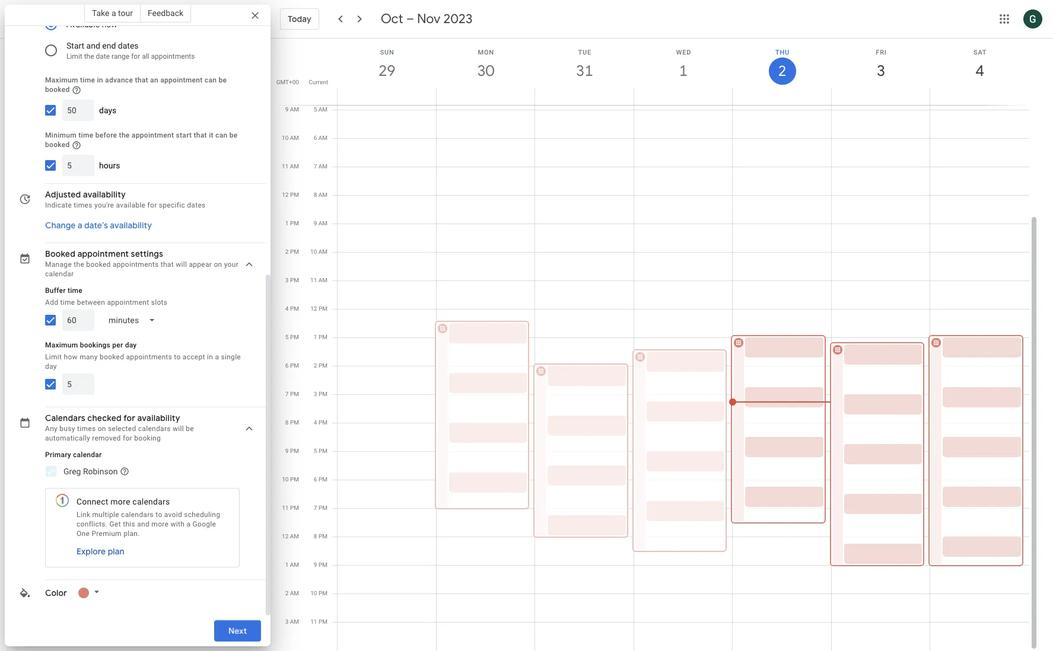 Task type: vqa. For each thing, say whether or not it's contained in the screenshot.
top the
yes



Task type: locate. For each thing, give the bounding box(es) containing it.
calendars up avoid
[[132, 497, 170, 506]]

1
[[678, 61, 687, 81], [285, 220, 289, 227], [314, 334, 317, 341], [285, 562, 288, 568]]

on up removed
[[98, 425, 106, 433]]

in left advance
[[97, 76, 103, 84]]

2
[[777, 62, 786, 81], [285, 249, 289, 255], [314, 363, 317, 369], [285, 590, 288, 597]]

10 down 8 am
[[310, 249, 317, 255]]

and inside start and end dates limit the date range for all appointments
[[86, 41, 100, 50]]

1 vertical spatial 8 pm
[[314, 533, 327, 540]]

range
[[112, 52, 129, 61]]

appointment
[[160, 76, 203, 84], [132, 131, 174, 139], [77, 248, 129, 259], [107, 298, 149, 307]]

0 horizontal spatial 4 pm
[[285, 306, 299, 312]]

0 horizontal spatial be
[[186, 425, 194, 433]]

1 vertical spatial 6 pm
[[314, 476, 327, 483]]

2 horizontal spatial that
[[194, 131, 207, 139]]

0 vertical spatial on
[[214, 260, 222, 269]]

settings
[[131, 248, 163, 259]]

time left advance
[[80, 76, 95, 84]]

be inside minimum time before the appointment start that it can be booked
[[229, 131, 238, 139]]

11 pm right 3 am
[[310, 619, 327, 625]]

time right buffer
[[68, 286, 82, 295]]

any
[[45, 425, 58, 433]]

0 vertical spatial calendars
[[138, 425, 171, 433]]

Minimum amount of hours before the start of the appointment that it can be booked number field
[[67, 155, 90, 176]]

plan.
[[124, 530, 140, 538]]

multiple
[[92, 511, 119, 519]]

1 column header
[[633, 39, 733, 105]]

2 column header
[[732, 39, 832, 105]]

on left your at top left
[[214, 260, 222, 269]]

0 horizontal spatial that
[[135, 76, 148, 84]]

more
[[111, 497, 130, 506], [152, 520, 169, 528]]

availability inside button
[[110, 220, 152, 231]]

time left before at the left of the page
[[78, 131, 93, 139]]

buffer
[[45, 286, 66, 295]]

change a date's availability
[[45, 220, 152, 231]]

for inside adjusted availability indicate times you're available for specific dates
[[147, 201, 157, 209]]

booked
[[45, 248, 75, 259]]

1 inside wed 1
[[678, 61, 687, 81]]

availability for date's
[[110, 220, 152, 231]]

1 vertical spatial in
[[207, 353, 213, 361]]

appointment inside minimum time before the appointment start that it can be booked
[[132, 131, 174, 139]]

9 am down gmt+00
[[285, 106, 299, 113]]

nov
[[417, 11, 440, 27]]

0 horizontal spatial 4
[[285, 306, 289, 312]]

29
[[378, 61, 395, 81]]

friday, november 3 element
[[867, 58, 895, 85]]

can right 'it'
[[215, 131, 228, 139]]

0 vertical spatial 10 am
[[282, 135, 299, 141]]

appointment inside booked appointment settings manage the booked appointments that will appear on your calendar
[[77, 248, 129, 259]]

current
[[309, 79, 328, 85]]

the right manage
[[74, 260, 84, 269]]

2 vertical spatial be
[[186, 425, 194, 433]]

0 horizontal spatial limit
[[45, 353, 62, 361]]

the
[[84, 52, 94, 61], [119, 131, 130, 139], [74, 260, 84, 269]]

1 horizontal spatial 11 am
[[310, 277, 327, 284]]

10 pm up 12 am
[[282, 476, 299, 483]]

will inside calendars checked for availability any busy times on selected calendars will be automatically removed for booking
[[173, 425, 184, 433]]

day right per
[[125, 341, 137, 349]]

availability down available
[[110, 220, 152, 231]]

1 horizontal spatial to
[[174, 353, 181, 361]]

maximum up maximum days in advance that an appointment can be booked number field
[[45, 76, 78, 84]]

to
[[174, 353, 181, 361], [156, 511, 162, 519]]

booked up the buffer time add time between appointment slots
[[86, 260, 111, 269]]

3
[[876, 61, 885, 81], [285, 277, 289, 284], [314, 391, 317, 398], [285, 619, 288, 625]]

0 horizontal spatial 12 pm
[[282, 192, 299, 198]]

1 horizontal spatial 10 pm
[[310, 590, 327, 597]]

feedback button
[[141, 4, 191, 23]]

0 vertical spatial 7
[[314, 163, 317, 170]]

1 vertical spatial 9 pm
[[314, 562, 327, 568]]

day
[[125, 341, 137, 349], [45, 362, 57, 371]]

1 vertical spatial the
[[119, 131, 130, 139]]

limit left "how"
[[45, 353, 62, 361]]

2 horizontal spatial 4
[[975, 61, 983, 81]]

maximum inside "maximum time in advance that an appointment can be booked"
[[45, 76, 78, 84]]

1 pm
[[285, 220, 299, 227], [314, 334, 327, 341]]

a right with
[[187, 520, 191, 528]]

maximum inside maximum bookings per day limit how many booked appointments to accept in a single day
[[45, 341, 78, 349]]

to left accept
[[174, 353, 181, 361]]

checked
[[87, 413, 122, 423]]

availability up the 'you're'
[[83, 189, 126, 200]]

1 vertical spatial times
[[77, 425, 96, 433]]

4 pm
[[285, 306, 299, 312], [314, 419, 327, 426]]

the right before at the left of the page
[[119, 131, 130, 139]]

option group
[[40, 11, 244, 63]]

–
[[406, 11, 414, 27]]

busy
[[60, 425, 75, 433]]

Maximum bookings per day number field
[[67, 374, 90, 395]]

7 am
[[314, 163, 327, 170]]

be inside calendars checked for availability any busy times on selected calendars will be automatically removed for booking
[[186, 425, 194, 433]]

times inside adjusted availability indicate times you're available for specific dates
[[74, 201, 92, 209]]

sun 29
[[378, 49, 395, 81]]

maximum for maximum time in advance that an appointment can be booked
[[45, 76, 78, 84]]

1 vertical spatial 10 pm
[[310, 590, 327, 597]]

Buffer time number field
[[67, 309, 90, 331]]

that left 'it'
[[194, 131, 207, 139]]

that
[[135, 76, 148, 84], [194, 131, 207, 139], [161, 260, 174, 269]]

robinson
[[83, 467, 118, 476]]

can inside minimum time before the appointment start that it can be booked
[[215, 131, 228, 139]]

adjusted
[[45, 189, 81, 200]]

that inside booked appointment settings manage the booked appointments that will appear on your calendar
[[161, 260, 174, 269]]

0 vertical spatial day
[[125, 341, 137, 349]]

advance
[[105, 76, 133, 84]]

4 inside sat 4
[[975, 61, 983, 81]]

accept
[[183, 353, 205, 361]]

automatically
[[45, 434, 90, 442]]

1 horizontal spatial 12 pm
[[310, 306, 327, 312]]

3 column header
[[831, 39, 931, 105]]

appointments left accept
[[126, 353, 172, 361]]

0 vertical spatial dates
[[118, 41, 139, 50]]

1 vertical spatial to
[[156, 511, 162, 519]]

will inside booked appointment settings manage the booked appointments that will appear on your calendar
[[176, 260, 187, 269]]

0 horizontal spatial and
[[86, 41, 100, 50]]

a left tour
[[111, 8, 116, 18]]

0 vertical spatial 4
[[975, 61, 983, 81]]

calendar inside booked appointment settings manage the booked appointments that will appear on your calendar
[[45, 270, 74, 278]]

appointment left the start on the top left of the page
[[132, 131, 174, 139]]

3 inside fri 3
[[876, 61, 885, 81]]

maximum
[[45, 76, 78, 84], [45, 341, 78, 349]]

1 vertical spatial 8
[[285, 419, 289, 426]]

0 vertical spatial 8 pm
[[285, 419, 299, 426]]

and up date
[[86, 41, 100, 50]]

1 vertical spatial day
[[45, 362, 57, 371]]

10 am down 8 am
[[310, 249, 327, 255]]

availability up booking
[[137, 413, 180, 423]]

0 vertical spatial that
[[135, 76, 148, 84]]

one
[[77, 530, 90, 538]]

your
[[224, 260, 239, 269]]

0 vertical spatial limit
[[66, 52, 82, 61]]

appointment left slots
[[107, 298, 149, 307]]

10
[[282, 135, 288, 141], [310, 249, 317, 255], [282, 476, 289, 483], [310, 590, 317, 597]]

3 pm
[[285, 277, 299, 284], [314, 391, 327, 398]]

2 vertical spatial 4
[[314, 419, 317, 426]]

1 horizontal spatial 6 pm
[[314, 476, 327, 483]]

appointments inside start and end dates limit the date range for all appointments
[[151, 52, 195, 61]]

grid
[[275, 39, 1039, 651]]

a inside button
[[78, 220, 82, 231]]

None field
[[99, 309, 165, 331]]

0 vertical spatial 4 pm
[[285, 306, 299, 312]]

0 vertical spatial to
[[174, 353, 181, 361]]

that down the settings
[[161, 260, 174, 269]]

times right busy
[[77, 425, 96, 433]]

0 horizontal spatial to
[[156, 511, 162, 519]]

0 vertical spatial 9 am
[[285, 106, 299, 113]]

available
[[66, 20, 100, 29]]

and right "this"
[[137, 520, 150, 528]]

2 vertical spatial appointments
[[126, 353, 172, 361]]

dates right the specific
[[187, 201, 206, 209]]

dates up range
[[118, 41, 139, 50]]

a left 'single' in the left bottom of the page
[[215, 353, 219, 361]]

1 vertical spatial 10 am
[[310, 249, 327, 255]]

appointments right all
[[151, 52, 195, 61]]

tue 31
[[575, 49, 592, 81]]

2 horizontal spatial be
[[229, 131, 238, 139]]

1 vertical spatial limit
[[45, 353, 62, 361]]

calendars
[[138, 425, 171, 433], [132, 497, 170, 506], [121, 511, 154, 519]]

1 vertical spatial availability
[[110, 220, 152, 231]]

time inside minimum time before the appointment start that it can be booked
[[78, 131, 93, 139]]

maximum up "how"
[[45, 341, 78, 349]]

0 vertical spatial 7 pm
[[285, 391, 299, 398]]

1 horizontal spatial more
[[152, 520, 169, 528]]

slots
[[151, 298, 167, 307]]

1 vertical spatial on
[[98, 425, 106, 433]]

for left all
[[131, 52, 140, 61]]

for left the specific
[[147, 201, 157, 209]]

9 am
[[285, 106, 299, 113], [314, 220, 327, 227]]

2 am
[[285, 590, 299, 597]]

times
[[74, 201, 92, 209], [77, 425, 96, 433]]

availability inside calendars checked for availability any busy times on selected calendars will be automatically removed for booking
[[137, 413, 180, 423]]

1 vertical spatial 12 pm
[[310, 306, 327, 312]]

will left appear
[[176, 260, 187, 269]]

a inside "button"
[[111, 8, 116, 18]]

11 pm
[[282, 505, 299, 511], [310, 619, 327, 625]]

in right accept
[[207, 353, 213, 361]]

the inside booked appointment settings manage the booked appointments that will appear on your calendar
[[74, 260, 84, 269]]

time inside "maximum time in advance that an appointment can be booked"
[[80, 76, 95, 84]]

booked up maximum days in advance that an appointment can be booked number field
[[45, 85, 70, 94]]

this
[[123, 520, 135, 528]]

9 am down 8 am
[[314, 220, 327, 227]]

sun
[[380, 49, 394, 56]]

Maximum days in advance that an appointment can be booked number field
[[67, 100, 90, 121]]

calendar down manage
[[45, 270, 74, 278]]

times left the 'you're'
[[74, 201, 92, 209]]

limit for maximum
[[45, 353, 62, 361]]

time for buffer
[[68, 286, 82, 295]]

that left the an
[[135, 76, 148, 84]]

0 horizontal spatial more
[[111, 497, 130, 506]]

to left avoid
[[156, 511, 162, 519]]

can up 'it'
[[205, 76, 217, 84]]

7
[[314, 163, 317, 170], [285, 391, 289, 398], [314, 505, 317, 511]]

1 horizontal spatial on
[[214, 260, 222, 269]]

limit down the start
[[66, 52, 82, 61]]

booked inside maximum bookings per day limit how many booked appointments to accept in a single day
[[100, 353, 124, 361]]

2 vertical spatial calendars
[[121, 511, 154, 519]]

be
[[219, 76, 227, 84], [229, 131, 238, 139], [186, 425, 194, 433]]

0 horizontal spatial 6 pm
[[285, 363, 299, 369]]

5 am
[[314, 106, 327, 113]]

premium
[[92, 530, 122, 538]]

8
[[314, 192, 317, 198], [285, 419, 289, 426], [314, 533, 317, 540]]

1 horizontal spatial and
[[137, 520, 150, 528]]

plan
[[108, 546, 124, 557]]

11 pm up 12 am
[[282, 505, 299, 511]]

10 am left 6 am
[[282, 135, 299, 141]]

0 vertical spatial maximum
[[45, 76, 78, 84]]

for down selected
[[123, 434, 132, 442]]

29 column header
[[337, 39, 436, 105]]

maximum bookings per day limit how many booked appointments to accept in a single day
[[45, 341, 241, 371]]

time right add
[[60, 298, 75, 307]]

0 vertical spatial availability
[[83, 189, 126, 200]]

dates inside adjusted availability indicate times you're available for specific dates
[[187, 201, 206, 209]]

0 vertical spatial in
[[97, 76, 103, 84]]

appointments down the settings
[[113, 260, 159, 269]]

next button
[[214, 617, 261, 646]]

booked down per
[[100, 353, 124, 361]]

appointment down change a date's availability
[[77, 248, 129, 259]]

1 vertical spatial 9 am
[[314, 220, 327, 227]]

0 vertical spatial be
[[219, 76, 227, 84]]

appointments inside maximum bookings per day limit how many booked appointments to accept in a single day
[[126, 353, 172, 361]]

calendars up "this"
[[121, 511, 154, 519]]

more up the multiple
[[111, 497, 130, 506]]

limit inside maximum bookings per day limit how many booked appointments to accept in a single day
[[45, 353, 62, 361]]

calendar up greg robinson
[[73, 451, 102, 459]]

booking
[[134, 434, 161, 442]]

1 horizontal spatial limit
[[66, 52, 82, 61]]

1 vertical spatial 3 pm
[[314, 391, 327, 398]]

0 horizontal spatial in
[[97, 76, 103, 84]]

booked inside "maximum time in advance that an appointment can be booked"
[[45, 85, 70, 94]]

will right selected
[[173, 425, 184, 433]]

wednesday, november 1 element
[[670, 58, 697, 85]]

the left date
[[84, 52, 94, 61]]

12 pm
[[282, 192, 299, 198], [310, 306, 327, 312]]

will
[[176, 260, 187, 269], [173, 425, 184, 433]]

0 horizontal spatial 7 pm
[[285, 391, 299, 398]]

0 vertical spatial 3 pm
[[285, 277, 299, 284]]

1 horizontal spatial in
[[207, 353, 213, 361]]

booked appointment settings manage the booked appointments that will appear on your calendar
[[45, 248, 239, 278]]

0 vertical spatial 11 pm
[[282, 505, 299, 511]]

1 vertical spatial 5
[[285, 334, 289, 341]]

avoid
[[164, 511, 182, 519]]

1 vertical spatial 5 pm
[[314, 448, 327, 454]]

1 horizontal spatial 9 am
[[314, 220, 327, 227]]

31 column header
[[535, 39, 634, 105]]

1 horizontal spatial 4 pm
[[314, 419, 327, 426]]

0 vertical spatial 9 pm
[[285, 448, 299, 454]]

calendars up booking
[[138, 425, 171, 433]]

0 vertical spatial appointments
[[151, 52, 195, 61]]

1 horizontal spatial that
[[161, 260, 174, 269]]

10 pm right 2 am
[[310, 590, 327, 597]]

for up selected
[[124, 413, 135, 423]]

time
[[80, 76, 95, 84], [78, 131, 93, 139], [68, 286, 82, 295], [60, 298, 75, 307]]

0 vertical spatial the
[[84, 52, 94, 61]]

1 maximum from the top
[[45, 76, 78, 84]]

appointment right the an
[[160, 76, 203, 84]]

and
[[86, 41, 100, 50], [137, 520, 150, 528]]

2 maximum from the top
[[45, 341, 78, 349]]

day up calendars
[[45, 362, 57, 371]]

2 vertical spatial 6
[[314, 476, 317, 483]]

in
[[97, 76, 103, 84], [207, 353, 213, 361]]

more down avoid
[[152, 520, 169, 528]]

booked down minimum
[[45, 141, 70, 149]]

appear
[[189, 260, 212, 269]]

limit inside start and end dates limit the date range for all appointments
[[66, 52, 82, 61]]

1 vertical spatial will
[[173, 425, 184, 433]]

0 horizontal spatial 11 am
[[282, 163, 299, 170]]

a left the date's
[[78, 220, 82, 231]]



Task type: describe. For each thing, give the bounding box(es) containing it.
1 horizontal spatial 9 pm
[[314, 562, 327, 568]]

greg
[[63, 467, 81, 476]]

it
[[209, 131, 213, 139]]

hours
[[99, 161, 120, 170]]

1 am
[[285, 562, 299, 568]]

mon 30
[[477, 49, 494, 81]]

be inside "maximum time in advance that an appointment can be booked"
[[219, 76, 227, 84]]

a inside maximum bookings per day limit how many booked appointments to accept in a single day
[[215, 353, 219, 361]]

0 vertical spatial 6 pm
[[285, 363, 299, 369]]

1 horizontal spatial 4
[[314, 419, 317, 426]]

6 am
[[314, 135, 327, 141]]

1 vertical spatial 4
[[285, 306, 289, 312]]

you're
[[94, 201, 114, 209]]

take
[[92, 8, 109, 18]]

1 vertical spatial 7 pm
[[314, 505, 327, 511]]

conflicts.
[[77, 520, 108, 528]]

how
[[64, 353, 78, 361]]

google
[[193, 520, 216, 528]]

fri 3
[[876, 49, 887, 81]]

per
[[112, 341, 123, 349]]

10 right 2 am
[[310, 590, 317, 597]]

now
[[102, 20, 117, 29]]

wed
[[676, 49, 691, 56]]

start
[[176, 131, 192, 139]]

1 vertical spatial calendars
[[132, 497, 170, 506]]

scheduling
[[184, 511, 220, 519]]

4 column header
[[930, 39, 1029, 105]]

maximum for maximum bookings per day limit how many booked appointments to accept in a single day
[[45, 341, 78, 349]]

mon
[[478, 49, 494, 56]]

before
[[95, 131, 117, 139]]

minimum time before the appointment start that it can be booked
[[45, 131, 238, 149]]

2 vertical spatial 8
[[314, 533, 317, 540]]

between
[[77, 298, 105, 307]]

booked inside minimum time before the appointment start that it can be booked
[[45, 141, 70, 149]]

30
[[477, 61, 494, 81]]

booked inside booked appointment settings manage the booked appointments that will appear on your calendar
[[86, 260, 111, 269]]

minimum
[[45, 131, 77, 139]]

0 horizontal spatial 5 pm
[[285, 334, 299, 341]]

take a tour button
[[84, 4, 141, 23]]

sunday, october 29 element
[[373, 58, 401, 85]]

thursday, november 2, today element
[[769, 58, 796, 85]]

an
[[150, 76, 158, 84]]

explore plan
[[77, 546, 124, 557]]

1 horizontal spatial day
[[125, 341, 137, 349]]

31
[[575, 61, 592, 81]]

color
[[45, 588, 67, 598]]

primary calendar
[[45, 451, 102, 459]]

start
[[66, 41, 84, 50]]

the inside start and end dates limit the date range for all appointments
[[84, 52, 94, 61]]

end
[[102, 41, 116, 50]]

calendars checked for availability any busy times on selected calendars will be automatically removed for booking
[[45, 413, 194, 442]]

2 vertical spatial 12
[[282, 533, 288, 540]]

1 vertical spatial calendar
[[73, 451, 102, 459]]

single
[[221, 353, 241, 361]]

next
[[228, 626, 247, 637]]

1 vertical spatial 4 pm
[[314, 419, 327, 426]]

oct – nov 2023
[[381, 11, 473, 27]]

0 horizontal spatial 1 pm
[[285, 220, 299, 227]]

time for maximum
[[80, 76, 95, 84]]

tuesday, october 31 element
[[571, 58, 598, 85]]

12 am
[[282, 533, 299, 540]]

2 inside thu 2
[[777, 62, 786, 81]]

on inside booked appointment settings manage the booked appointments that will appear on your calendar
[[214, 260, 222, 269]]

1 vertical spatial 1 pm
[[314, 334, 327, 341]]

date's
[[84, 220, 108, 231]]

that inside minimum time before the appointment start that it can be booked
[[194, 131, 207, 139]]

0 horizontal spatial day
[[45, 362, 57, 371]]

time for minimum
[[78, 131, 93, 139]]

in inside maximum bookings per day limit how many booked appointments to accept in a single day
[[207, 353, 213, 361]]

8 am
[[314, 192, 327, 198]]

times inside calendars checked for availability any busy times on selected calendars will be automatically removed for booking
[[77, 425, 96, 433]]

days
[[99, 106, 116, 115]]

to inside maximum bookings per day limit how many booked appointments to accept in a single day
[[174, 353, 181, 361]]

on inside calendars checked for availability any busy times on selected calendars will be automatically removed for booking
[[98, 425, 106, 433]]

greg robinson
[[63, 467, 118, 476]]

calendars
[[45, 413, 85, 423]]

indicate
[[45, 201, 72, 209]]

30 column header
[[436, 39, 535, 105]]

2023
[[443, 11, 473, 27]]

today
[[288, 14, 311, 24]]

date
[[96, 52, 110, 61]]

1 horizontal spatial 5 pm
[[314, 448, 327, 454]]

adjusted availability indicate times you're available for specific dates
[[45, 189, 206, 209]]

a inside connect more calendars link multiple calendars to avoid scheduling conflicts. get this and more with a google one premium plan.
[[187, 520, 191, 528]]

appointment inside "maximum time in advance that an appointment can be booked"
[[160, 76, 203, 84]]

1 horizontal spatial 2 pm
[[314, 363, 327, 369]]

0 vertical spatial more
[[111, 497, 130, 506]]

bookings
[[80, 341, 110, 349]]

0 vertical spatial 12 pm
[[282, 192, 299, 198]]

saturday, november 4 element
[[966, 58, 994, 85]]

0 vertical spatial 6
[[314, 135, 317, 141]]

0 horizontal spatial 3 pm
[[285, 277, 299, 284]]

thu 2
[[775, 49, 790, 81]]

appointments inside booked appointment settings manage the booked appointments that will appear on your calendar
[[113, 260, 159, 269]]

0 horizontal spatial 11 pm
[[282, 505, 299, 511]]

0 horizontal spatial 8 pm
[[285, 419, 299, 426]]

sat 4
[[974, 49, 987, 81]]

manage
[[45, 260, 72, 269]]

the inside minimum time before the appointment start that it can be booked
[[119, 131, 130, 139]]

oct
[[381, 11, 403, 27]]

option group containing available now
[[40, 11, 244, 63]]

for inside start and end dates limit the date range for all appointments
[[131, 52, 140, 61]]

link
[[77, 511, 90, 519]]

1 vertical spatial 7
[[285, 391, 289, 398]]

to inside connect more calendars link multiple calendars to avoid scheduling conflicts. get this and more with a google one premium plan.
[[156, 511, 162, 519]]

10 left 6 am
[[282, 135, 288, 141]]

0 vertical spatial 12
[[282, 192, 289, 198]]

0 vertical spatial 10 pm
[[282, 476, 299, 483]]

1 vertical spatial 6
[[285, 363, 289, 369]]

limit for start
[[66, 52, 82, 61]]

specific
[[159, 201, 185, 209]]

1 vertical spatial 12
[[310, 306, 317, 312]]

wed 1
[[676, 49, 691, 81]]

calendars inside calendars checked for availability any busy times on selected calendars will be automatically removed for booking
[[138, 425, 171, 433]]

in inside "maximum time in advance that an appointment can be booked"
[[97, 76, 103, 84]]

dates inside start and end dates limit the date range for all appointments
[[118, 41, 139, 50]]

change
[[45, 220, 76, 231]]

today button
[[280, 5, 319, 33]]

feedback
[[148, 8, 183, 18]]

change a date's availability button
[[40, 215, 157, 236]]

grid containing 29
[[275, 39, 1039, 651]]

1 vertical spatial 11 pm
[[310, 619, 327, 625]]

0 horizontal spatial 9 pm
[[285, 448, 299, 454]]

0 horizontal spatial 2 pm
[[285, 249, 299, 255]]

availability inside adjusted availability indicate times you're available for specific dates
[[83, 189, 126, 200]]

and inside connect more calendars link multiple calendars to avoid scheduling conflicts. get this and more with a google one premium plan.
[[137, 520, 150, 528]]

appointment inside the buffer time add time between appointment slots
[[107, 298, 149, 307]]

take a tour
[[92, 8, 133, 18]]

add
[[45, 298, 58, 307]]

thu
[[775, 49, 790, 56]]

can inside "maximum time in advance that an appointment can be booked"
[[205, 76, 217, 84]]

many
[[80, 353, 98, 361]]

removed
[[92, 434, 121, 442]]

3 am
[[285, 619, 299, 625]]

0 horizontal spatial 9 am
[[285, 106, 299, 113]]

10 up 12 am
[[282, 476, 289, 483]]

fri
[[876, 49, 887, 56]]

tour
[[118, 8, 133, 18]]

2 vertical spatial 5
[[314, 448, 317, 454]]

1 horizontal spatial 10 am
[[310, 249, 327, 255]]

availability for for
[[137, 413, 180, 423]]

1 horizontal spatial 3 pm
[[314, 391, 327, 398]]

available now
[[66, 20, 117, 29]]

monday, october 30 element
[[472, 58, 499, 85]]

0 vertical spatial 8
[[314, 192, 317, 198]]

connect more calendars link multiple calendars to avoid scheduling conflicts. get this and more with a google one premium plan.
[[77, 497, 220, 538]]

all
[[142, 52, 149, 61]]

1 vertical spatial 11 am
[[310, 277, 327, 284]]

2 vertical spatial 7
[[314, 505, 317, 511]]

explore plan button
[[72, 541, 129, 562]]

selected
[[108, 425, 136, 433]]

1 vertical spatial more
[[152, 520, 169, 528]]

1 horizontal spatial 8 pm
[[314, 533, 327, 540]]

start and end dates limit the date range for all appointments
[[66, 41, 195, 61]]

0 vertical spatial 5
[[314, 106, 317, 113]]

maximum time in advance that an appointment can be booked
[[45, 76, 227, 94]]

that inside "maximum time in advance that an appointment can be booked"
[[135, 76, 148, 84]]

explore
[[77, 546, 106, 557]]



